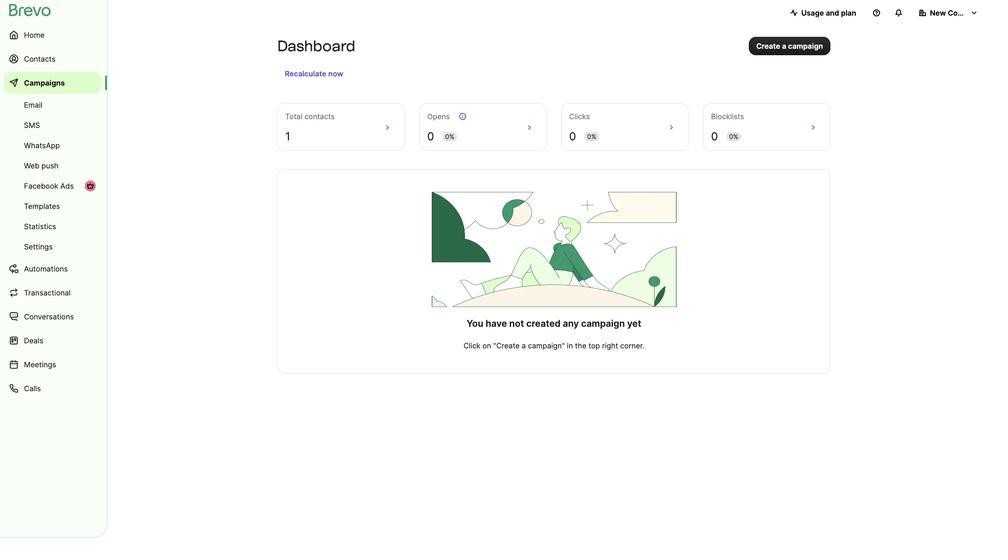 Task type: vqa. For each thing, say whether or not it's contained in the screenshot.
left___rVOoi image
yes



Task type: locate. For each thing, give the bounding box(es) containing it.
email link
[[4, 96, 101, 114]]

0% for blocklists
[[729, 133, 738, 141]]

"create
[[493, 342, 520, 351]]

new
[[930, 8, 946, 18]]

you have not created any campaign yet
[[467, 319, 641, 330]]

templates link
[[4, 197, 101, 216]]

a right "create at the bottom of page
[[522, 342, 526, 351]]

the
[[575, 342, 587, 351]]

0
[[427, 130, 434, 143], [569, 130, 576, 143], [711, 130, 718, 143]]

click on "create a campaign" in the top right corner.
[[464, 342, 645, 351]]

home
[[24, 30, 45, 40]]

1 horizontal spatial 0
[[569, 130, 576, 143]]

created
[[526, 319, 561, 330]]

on
[[483, 342, 491, 351]]

not
[[509, 319, 524, 330]]

email
[[24, 100, 42, 110]]

1 horizontal spatial 0%
[[587, 133, 597, 141]]

left___rvooi image
[[87, 183, 94, 190]]

home link
[[4, 24, 101, 46]]

0 vertical spatial campaign
[[788, 41, 823, 51]]

yet
[[627, 319, 641, 330]]

web
[[24, 161, 39, 171]]

automations
[[24, 265, 68, 274]]

ads
[[60, 182, 74, 191]]

0 for blocklists
[[711, 130, 718, 143]]

sms link
[[4, 116, 101, 135]]

conversations link
[[4, 306, 101, 328]]

statistics link
[[4, 218, 101, 236]]

0 down blocklists
[[711, 130, 718, 143]]

0 horizontal spatial 0
[[427, 130, 434, 143]]

a right create
[[782, 41, 786, 51]]

0% down opens
[[445, 133, 455, 141]]

1 vertical spatial campaign
[[581, 319, 625, 330]]

3 0 from the left
[[711, 130, 718, 143]]

0%
[[445, 133, 455, 141], [587, 133, 597, 141], [729, 133, 738, 141]]

contacts
[[24, 54, 55, 64]]

campaign down the usage
[[788, 41, 823, 51]]

facebook ads
[[24, 182, 74, 191]]

plan
[[841, 8, 856, 18]]

you
[[467, 319, 483, 330]]

a inside button
[[782, 41, 786, 51]]

0 for clicks
[[569, 130, 576, 143]]

2 0 from the left
[[569, 130, 576, 143]]

0 horizontal spatial a
[[522, 342, 526, 351]]

clicks
[[569, 112, 590, 121]]

transactional
[[24, 289, 71, 298]]

web push link
[[4, 157, 101, 175]]

a
[[782, 41, 786, 51], [522, 342, 526, 351]]

campaign"
[[528, 342, 565, 351]]

whatsapp link
[[4, 136, 101, 155]]

0 vertical spatial a
[[782, 41, 786, 51]]

create a campaign button
[[749, 37, 831, 55]]

and
[[826, 8, 839, 18]]

have
[[486, 319, 507, 330]]

usage
[[801, 8, 824, 18]]

contacts
[[305, 112, 335, 121]]

company
[[948, 8, 982, 18]]

2 horizontal spatial 0
[[711, 130, 718, 143]]

0% down "clicks"
[[587, 133, 597, 141]]

recalculate
[[285, 69, 326, 78]]

campaign up right
[[581, 319, 625, 330]]

0 down opens
[[427, 130, 434, 143]]

statistics
[[24, 222, 56, 231]]

1 vertical spatial a
[[522, 342, 526, 351]]

2 horizontal spatial 0%
[[729, 133, 738, 141]]

1 0 from the left
[[427, 130, 434, 143]]

0% down blocklists
[[729, 133, 738, 141]]

push
[[42, 161, 59, 171]]

right
[[602, 342, 618, 351]]

1 horizontal spatial a
[[782, 41, 786, 51]]

campaign
[[788, 41, 823, 51], [581, 319, 625, 330]]

1 0% from the left
[[445, 133, 455, 141]]

0 horizontal spatial 0%
[[445, 133, 455, 141]]

total contacts
[[285, 112, 335, 121]]

2 0% from the left
[[587, 133, 597, 141]]

3 0% from the left
[[729, 133, 738, 141]]

templates
[[24, 202, 60, 211]]

0 down "clicks"
[[569, 130, 576, 143]]

0% for clicks
[[587, 133, 597, 141]]

web push
[[24, 161, 59, 171]]

1 horizontal spatial campaign
[[788, 41, 823, 51]]



Task type: describe. For each thing, give the bounding box(es) containing it.
in
[[567, 342, 573, 351]]

any
[[563, 319, 579, 330]]

whatsapp
[[24, 141, 60, 150]]

deals
[[24, 336, 43, 346]]

automations link
[[4, 258, 101, 280]]

0 horizontal spatial campaign
[[581, 319, 625, 330]]

create
[[756, 41, 780, 51]]

settings
[[24, 242, 53, 252]]

calls
[[24, 384, 41, 394]]

click
[[464, 342, 481, 351]]

usage and plan
[[801, 8, 856, 18]]

now
[[328, 69, 343, 78]]

new company button
[[912, 4, 985, 22]]

dashboard
[[277, 37, 355, 55]]

facebook
[[24, 182, 58, 191]]

meetings link
[[4, 354, 101, 376]]

top
[[589, 342, 600, 351]]

meetings
[[24, 360, 56, 370]]

campaigns link
[[4, 72, 101, 94]]

corner.
[[620, 342, 645, 351]]

total
[[285, 112, 302, 121]]

transactional link
[[4, 282, 101, 304]]

campaign inside button
[[788, 41, 823, 51]]

blocklists
[[711, 112, 744, 121]]

recalculate now button
[[281, 66, 347, 81]]

recalculate now
[[285, 69, 343, 78]]

settings link
[[4, 238, 101, 256]]

usage and plan button
[[783, 4, 864, 22]]

deals link
[[4, 330, 101, 352]]

opens
[[427, 112, 450, 121]]

calls link
[[4, 378, 101, 400]]

new company
[[930, 8, 982, 18]]

contacts link
[[4, 48, 101, 70]]

campaigns
[[24, 78, 65, 88]]

create a campaign
[[756, 41, 823, 51]]

sms
[[24, 121, 40, 130]]

1
[[285, 130, 290, 143]]

conversations
[[24, 313, 74, 322]]

facebook ads link
[[4, 177, 101, 195]]



